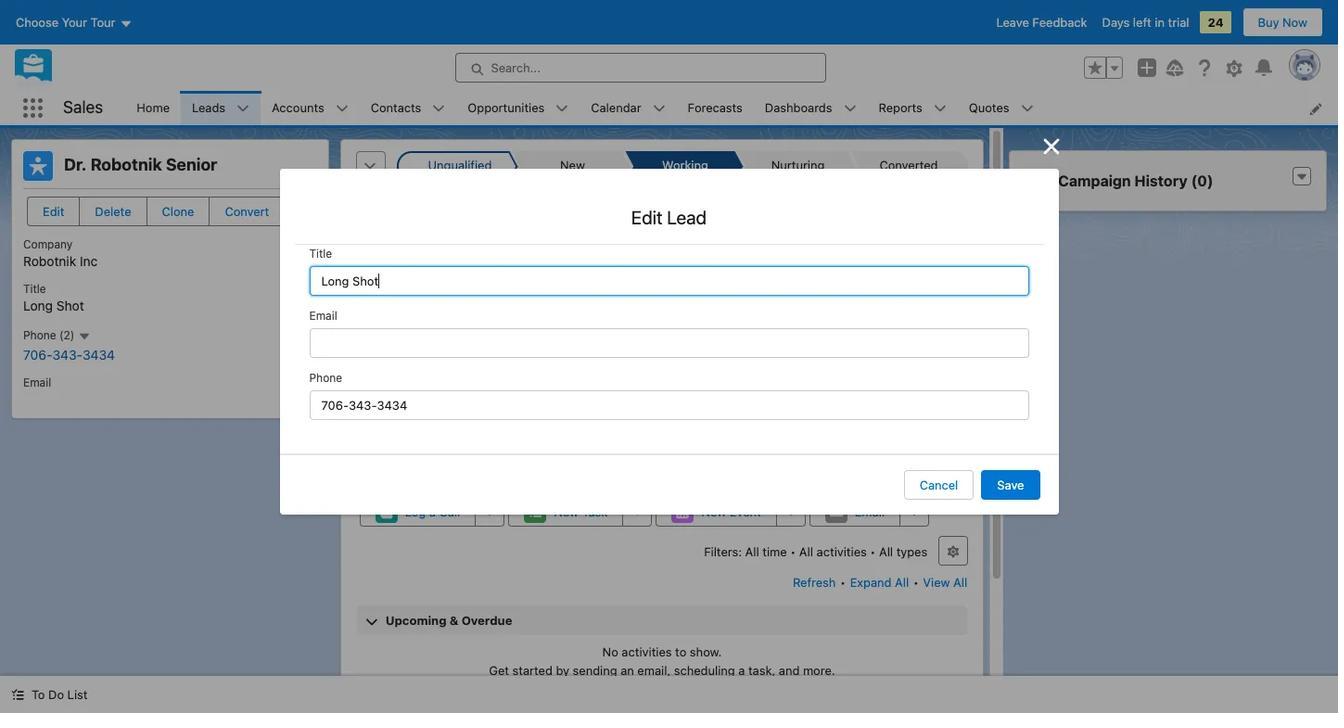 Task type: describe. For each thing, give the bounding box(es) containing it.
success
[[743, 239, 797, 255]]

clone
[[162, 204, 194, 219]]

reach
[[825, 348, 857, 363]]

buy
[[1258, 15, 1279, 30]]

what's
[[889, 348, 929, 363]]

activities
[[817, 545, 867, 559]]

trial
[[1168, 15, 1189, 30]]

task
[[582, 505, 608, 519]]

(0)
[[1191, 172, 1213, 189]]

leave feedback
[[996, 15, 1087, 30]]

to
[[32, 687, 45, 702]]

new for new task
[[554, 505, 579, 519]]

reports link
[[867, 91, 934, 125]]

save
[[997, 478, 1024, 492]]

dashboards link
[[754, 91, 843, 125]]

Phone telephone field
[[309, 390, 1029, 420]]

upcoming
[[386, 613, 446, 628]]

log
[[405, 505, 426, 519]]

fields
[[383, 239, 421, 255]]

title inside title long shot
[[23, 282, 46, 296]]

edit lead
[[631, 207, 707, 228]]

all left types
[[879, 545, 893, 559]]

days left in trial
[[1102, 15, 1189, 30]]

dashboards list item
[[754, 91, 867, 125]]

phone
[[309, 371, 342, 385]]

1 horizontal spatial title
[[309, 247, 332, 261]]

overdue
[[461, 613, 512, 628]]

reports list item
[[867, 91, 958, 125]]

identify
[[681, 293, 724, 308]]

Title text field
[[309, 266, 1029, 296]]

log a call
[[405, 505, 460, 519]]

you
[[801, 348, 821, 363]]

qualify promising leads.
[[658, 275, 802, 289]]

lead image
[[23, 151, 53, 181]]

types
[[896, 545, 927, 559]]

dr.
[[64, 155, 87, 174]]

opportunities
[[468, 100, 545, 115]]

edit down the edit lead
[[625, 241, 647, 255]]

email inside button
[[855, 505, 885, 519]]

clone button
[[146, 197, 210, 226]]

inverse image
[[1040, 135, 1062, 158]]

in
[[1155, 15, 1165, 30]]

list
[[67, 687, 88, 702]]

pitch?)
[[681, 367, 720, 382]]

343-
[[52, 347, 83, 362]]

will
[[779, 348, 797, 363]]

opportunities link
[[457, 91, 556, 125]]

campaign history (0)
[[1058, 172, 1213, 189]]

new task
[[554, 505, 608, 519]]

do
[[48, 687, 64, 702]]

• right time
[[790, 545, 796, 559]]

robotnik for company
[[23, 253, 76, 269]]

sales
[[63, 98, 103, 117]]

history
[[1134, 172, 1187, 189]]

long shot
[[360, 294, 420, 310]]

company
[[23, 237, 73, 251]]

expand
[[850, 575, 892, 590]]

outreach
[[801, 330, 852, 345]]

plan
[[725, 330, 749, 345]]

convert
[[225, 204, 269, 219]]

guidance for success
[[658, 239, 797, 255]]

delete
[[95, 204, 131, 219]]

• left view
[[913, 575, 919, 590]]

a for make
[[715, 330, 722, 345]]

opportunities list item
[[457, 91, 580, 125]]

view
[[923, 575, 950, 590]]

company robotnik inc
[[23, 237, 98, 269]]

new event button
[[656, 497, 777, 527]]

cancel button
[[904, 470, 974, 500]]

robotnik for dr.
[[91, 155, 162, 174]]

leads.
[[767, 275, 802, 289]]

guidance
[[658, 239, 719, 255]]

long inside title long shot
[[23, 298, 53, 314]]

many
[[710, 348, 740, 363]]

email up phone
[[309, 309, 337, 323]]

edit link
[[625, 240, 647, 255]]

all left time
[[745, 545, 759, 559]]

the
[[804, 293, 822, 308]]

call
[[439, 505, 460, 519]]

quotes
[[969, 100, 1009, 115]]

search...
[[491, 60, 541, 75]]

event
[[730, 505, 761, 519]]

edit for edit button
[[43, 204, 64, 219]]

dashboards
[[765, 100, 832, 115]]

Email text field
[[309, 328, 1029, 358]]

(for
[[855, 330, 878, 345]]

1 horizontal spatial text default image
[[1295, 170, 1308, 183]]

save button
[[981, 470, 1040, 500]]

log a call button
[[360, 497, 476, 527]]

days
[[1102, 15, 1130, 30]]

expand all button
[[849, 568, 910, 597]]



Task type: vqa. For each thing, say whether or not it's contained in the screenshot.
Save
yes



Task type: locate. For each thing, give the bounding box(es) containing it.
edit
[[43, 204, 64, 219], [631, 207, 662, 228], [625, 241, 647, 255]]

key fields
[[356, 239, 421, 255]]

filters: all time • all activities • all types
[[704, 545, 927, 559]]

quotes link
[[958, 91, 1020, 125]]

shot down inc
[[56, 298, 84, 314]]

delete button
[[79, 197, 147, 226]]

&
[[450, 613, 458, 628]]

feedback
[[1032, 15, 1087, 30]]

leads link
[[181, 91, 237, 125]]

a
[[727, 293, 734, 308], [715, 330, 722, 345], [429, 505, 436, 519]]

for up times
[[753, 330, 769, 345]]

24
[[1208, 15, 1224, 30]]

list
[[125, 91, 1338, 125]]

edit for edit lead
[[631, 207, 662, 228]]

group
[[1084, 57, 1123, 79]]

lead
[[667, 207, 707, 228]]

706-343-3434
[[23, 347, 115, 362]]

3434
[[83, 347, 115, 362]]

text default image
[[1295, 170, 1308, 183], [11, 688, 24, 701]]

1 new from the left
[[554, 505, 579, 519]]

tab list
[[356, 447, 968, 484]]

1 vertical spatial for
[[784, 293, 800, 308]]

text default image inside to do list button
[[11, 688, 24, 701]]

shot down fields
[[393, 294, 420, 310]]

0 horizontal spatial text default image
[[11, 688, 24, 701]]

0 horizontal spatial new
[[554, 505, 579, 519]]

2 new from the left
[[701, 505, 726, 519]]

0 vertical spatial robotnik
[[91, 155, 162, 174]]

home
[[137, 100, 170, 115]]

long up 706-
[[23, 298, 53, 314]]

upcoming & overdue
[[386, 613, 512, 628]]

1 vertical spatial your
[[932, 348, 957, 363]]

1 horizontal spatial for
[[753, 330, 769, 345]]

for inside make a plan for your outreach (for example, how many times will you reach out? what's your pitch?)
[[753, 330, 769, 345]]

all right time
[[799, 545, 813, 559]]

1 vertical spatial text default image
[[11, 688, 24, 701]]

time
[[762, 545, 787, 559]]

key
[[356, 239, 379, 255]]

for for contact
[[784, 293, 800, 308]]

a inside make a plan for your outreach (for example, how many times will you reach out? what's your pitch?)
[[715, 330, 722, 345]]

1 horizontal spatial long
[[360, 294, 389, 310]]

make
[[681, 330, 711, 345]]

path options list box
[[397, 151, 968, 181]]

email button
[[809, 497, 900, 527]]

1 vertical spatial a
[[715, 330, 722, 345]]

convert button
[[209, 197, 285, 226]]

title
[[309, 247, 332, 261], [360, 274, 382, 288], [23, 282, 46, 296]]

shot
[[393, 294, 420, 310], [56, 298, 84, 314]]

new left "task"
[[554, 505, 579, 519]]

email down long shot
[[360, 319, 388, 333]]

title down company robotnik inc
[[23, 282, 46, 296]]

cancel
[[920, 478, 958, 492]]

0 horizontal spatial your
[[772, 330, 797, 345]]

forecasts
[[688, 100, 743, 115]]

for for plan
[[753, 330, 769, 345]]

a left plan
[[715, 330, 722, 345]]

shot inside title long shot
[[56, 298, 84, 314]]

how
[[681, 348, 706, 363]]

title up long shot
[[360, 274, 382, 288]]

campaign
[[1058, 172, 1131, 189]]

robotnik
[[91, 155, 162, 174], [23, 253, 76, 269]]

your right "what's"
[[932, 348, 957, 363]]

new inside "button"
[[701, 505, 726, 519]]

qualify
[[658, 275, 700, 289]]

forecasts link
[[677, 91, 754, 125]]

robotnik up delete button
[[91, 155, 162, 174]]

new event
[[701, 505, 761, 519]]

a inside button
[[429, 505, 436, 519]]

edit up company
[[43, 204, 64, 219]]

a down qualify promising leads.
[[727, 293, 734, 308]]

leads list item
[[181, 91, 261, 125]]

0 vertical spatial text default image
[[1295, 170, 1308, 183]]

0 vertical spatial your
[[772, 330, 797, 345]]

706-
[[23, 347, 52, 362]]

0 horizontal spatial shot
[[56, 298, 84, 314]]

all
[[745, 545, 759, 559], [799, 545, 813, 559], [879, 545, 893, 559], [895, 575, 909, 590], [953, 575, 967, 590]]

robotnik down company
[[23, 253, 76, 269]]

0 horizontal spatial robotnik
[[23, 253, 76, 269]]

accounts
[[272, 100, 324, 115]]

a for log
[[429, 505, 436, 519]]

email down 706-
[[23, 375, 51, 389]]

inc
[[80, 253, 98, 269]]

new left event
[[701, 505, 726, 519]]

0 horizontal spatial for
[[722, 239, 740, 255]]

now
[[1282, 15, 1307, 30]]

a right the log
[[429, 505, 436, 519]]

edit inside button
[[43, 204, 64, 219]]

long down key
[[360, 294, 389, 310]]

1 vertical spatial robotnik
[[23, 253, 76, 269]]

all right expand
[[895, 575, 909, 590]]

buy now
[[1258, 15, 1307, 30]]

identify a contact for the lead
[[681, 293, 850, 308]]

refresh • expand all • view all
[[793, 575, 967, 590]]

home link
[[125, 91, 181, 125]]

filters:
[[704, 545, 742, 559]]

0 vertical spatial for
[[722, 239, 740, 255]]

contact
[[737, 293, 781, 308]]

new task button
[[508, 497, 623, 527]]

reports
[[879, 100, 922, 115]]

title long shot
[[23, 282, 84, 314]]

a for identify
[[727, 293, 734, 308]]

list containing home
[[125, 91, 1338, 125]]

edit up edit link
[[631, 207, 662, 228]]

accounts list item
[[261, 91, 359, 125]]

lead
[[826, 293, 850, 308]]

2 vertical spatial for
[[753, 330, 769, 345]]

email
[[309, 309, 337, 323], [360, 319, 388, 333], [23, 375, 51, 389], [855, 505, 885, 519]]

refresh button
[[792, 568, 837, 597]]

contacts list item
[[359, 91, 457, 125]]

to do list button
[[0, 676, 99, 713]]

new inside button
[[554, 505, 579, 519]]

2 horizontal spatial for
[[784, 293, 800, 308]]

calendar list item
[[580, 91, 677, 125]]

calendar link
[[580, 91, 652, 125]]

accounts link
[[261, 91, 335, 125]]

long
[[360, 294, 389, 310], [23, 298, 53, 314]]

1 horizontal spatial a
[[715, 330, 722, 345]]

• up expand
[[870, 545, 876, 559]]

times
[[744, 348, 775, 363]]

for
[[722, 239, 740, 255], [784, 293, 800, 308], [753, 330, 769, 345]]

0 horizontal spatial a
[[429, 505, 436, 519]]

contacts link
[[359, 91, 432, 125]]

quotes list item
[[958, 91, 1045, 125]]

1 horizontal spatial your
[[932, 348, 957, 363]]

email up activities at the bottom right
[[855, 505, 885, 519]]

new for new event
[[701, 505, 726, 519]]

upcoming & overdue button
[[357, 606, 967, 635]]

leave
[[996, 15, 1029, 30]]

to do list
[[32, 687, 88, 702]]

robotnik inside company robotnik inc
[[23, 253, 76, 269]]

0 horizontal spatial long
[[23, 298, 53, 314]]

• left expand
[[840, 575, 846, 590]]

for down 'leads.'
[[784, 293, 800, 308]]

buy now button
[[1242, 7, 1323, 37]]

leave feedback link
[[996, 15, 1087, 30]]

1 horizontal spatial shot
[[393, 294, 420, 310]]

for up qualify promising leads.
[[722, 239, 740, 255]]

0 vertical spatial a
[[727, 293, 734, 308]]

2 vertical spatial a
[[429, 505, 436, 519]]

all right view
[[953, 575, 967, 590]]

2 horizontal spatial title
[[360, 274, 382, 288]]

0 horizontal spatial title
[[23, 282, 46, 296]]

dr. robotnik senior
[[64, 155, 217, 174]]

2 horizontal spatial a
[[727, 293, 734, 308]]

left
[[1133, 15, 1151, 30]]

edit button
[[27, 197, 80, 226]]

title left key
[[309, 247, 332, 261]]

senior
[[166, 155, 217, 174]]

out?
[[860, 348, 885, 363]]

leads
[[192, 100, 225, 115]]

search... button
[[455, 53, 826, 83]]

your up will
[[772, 330, 797, 345]]

1 horizontal spatial new
[[701, 505, 726, 519]]

1 horizontal spatial robotnik
[[91, 155, 162, 174]]

view all link
[[922, 568, 968, 597]]



